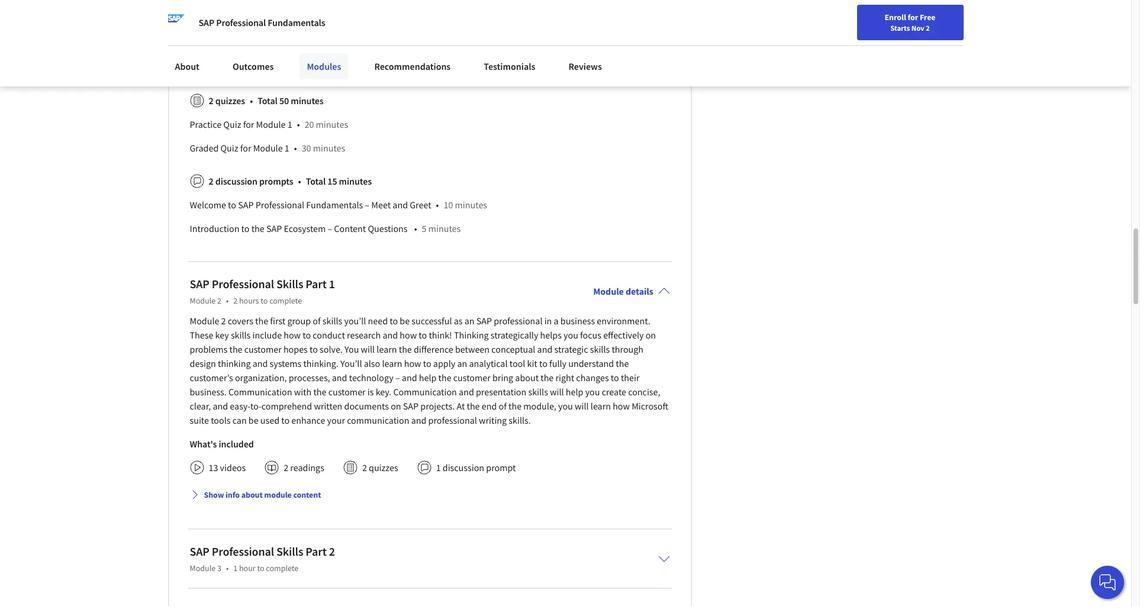 Task type: locate. For each thing, give the bounding box(es) containing it.
to down difference
[[423, 357, 431, 369]]

complete inside sap professional skills part 2 module 3 • 1 hour to complete
[[266, 563, 299, 574]]

content
[[293, 490, 321, 500]]

professional for sap professional skills part 2 module 3 • 1 hour to complete
[[212, 544, 274, 559]]

info
[[226, 490, 240, 500]]

your down written
[[327, 414, 345, 426]]

recommendations
[[374, 60, 451, 72]]

professional inside sap professional skills part 2 module 3 • 1 hour to complete
[[212, 544, 274, 559]]

1 vertical spatial be
[[249, 414, 259, 426]]

0 vertical spatial for
[[908, 12, 918, 23]]

on
[[646, 329, 656, 341], [391, 400, 401, 412]]

0 horizontal spatial 3
[[217, 563, 221, 574]]

0 vertical spatial help
[[419, 372, 437, 384]]

0 horizontal spatial quizzes
[[215, 95, 245, 106]]

communication up projects.
[[393, 386, 457, 398]]

0 vertical spatial of
[[230, 61, 238, 73]]

30 down sap professional fundamentals
[[251, 38, 260, 50]]

part down content
[[306, 544, 327, 559]]

1 horizontal spatial total
[[306, 175, 326, 187]]

practice quiz for module 1 • 20 minutes
[[190, 118, 348, 130]]

the right introduction
[[251, 222, 265, 234]]

your inside module 2 covers the first group of skills you'll need to be successful as an sap professional in a business environment. these key skills include how to conduct research and how to think! thinking strategically helps you focus effectively on problems the customer hopes to solve. you will learn the difference between conceptual and strategic skills through design thinking and systems thinking. you'll also learn how to apply an analytical tool kit to fully understand the customer's organization, processes, and technology – and help the customer bring about the right changes to their business.   communication with the customer is key. communication and presentation skills will help you create concise, clear, and easy-to-comprehend written documents on sap projects. at the end of the module, you will learn how microsoft suite tools can be used to enhance your communication and professional writing skills.
[[327, 414, 345, 426]]

quizzes
[[215, 95, 245, 106], [369, 462, 398, 474]]

1 vertical spatial discussion
[[443, 462, 484, 474]]

for up "graded quiz for module 1 • 30 minutes"
[[243, 118, 254, 130]]

hide info about module content region
[[190, 0, 670, 245]]

show info about module content button
[[185, 484, 326, 506]]

0 horizontal spatial of
[[230, 61, 238, 73]]

how
[[284, 329, 301, 341], [400, 329, 417, 341], [404, 357, 421, 369], [613, 400, 630, 412]]

0 vertical spatial professional
[[494, 315, 543, 327]]

1 horizontal spatial professional
[[494, 315, 543, 327]]

skills for 1
[[277, 276, 303, 291]]

professional up hour
[[212, 544, 274, 559]]

professional down at
[[428, 414, 477, 426]]

sap inside sap professional skills part 2 module 3 • 1 hour to complete
[[190, 544, 210, 559]]

• total 15 minutes
[[298, 175, 372, 187]]

for for 20 minutes
[[243, 118, 254, 130]]

– left meet
[[365, 199, 370, 211]]

0 horizontal spatial 30
[[251, 38, 260, 50]]

2 horizontal spatial will
[[575, 400, 589, 412]]

1 vertical spatial part
[[306, 544, 327, 559]]

starts
[[891, 23, 910, 33]]

0 vertical spatial discussion
[[215, 175, 257, 187]]

total left 50
[[258, 95, 278, 106]]

show info about module content
[[204, 490, 321, 500]]

skills inside sap professional skills part 2 module 3 • 1 hour to complete
[[277, 544, 303, 559]]

– left content on the top left
[[328, 222, 332, 234]]

0 horizontal spatial will
[[361, 343, 375, 355]]

the inside hide info about module content region
[[251, 222, 265, 234]]

1 vertical spatial your
[[327, 414, 345, 426]]

1 vertical spatial of
[[313, 315, 321, 327]]

introduction to the sap ecosystem – content questions • 5 minutes
[[190, 222, 461, 234]]

2 horizontal spatial of
[[499, 400, 507, 412]]

30 down 20
[[302, 142, 311, 154]]

0 horizontal spatial your
[[327, 414, 345, 426]]

sap insights • 30 minutes
[[190, 38, 294, 50]]

0 vertical spatial about
[[515, 372, 539, 384]]

• up practice quiz for module 1 • 20 minutes on the left top
[[250, 95, 253, 106]]

prompt
[[486, 462, 516, 474]]

1 horizontal spatial on
[[646, 329, 656, 341]]

• left "hours"
[[226, 295, 229, 306]]

for up nov
[[908, 12, 918, 23]]

2 vertical spatial of
[[499, 400, 507, 412]]

0 vertical spatial quizzes
[[215, 95, 245, 106]]

complete for 2
[[266, 563, 299, 574]]

part inside sap professional skills part 2 module 3 • 1 hour to complete
[[306, 544, 327, 559]]

quiz right practice
[[223, 118, 241, 130]]

1 vertical spatial 2 quizzes
[[362, 462, 398, 474]]

2 skills from the top
[[277, 544, 303, 559]]

1 vertical spatial you
[[585, 386, 600, 398]]

fundamentals
[[258, 14, 315, 26], [268, 17, 325, 28], [306, 199, 363, 211]]

professional for sap professional fundamentals syllabus
[[207, 14, 256, 26]]

0 vertical spatial –
[[365, 199, 370, 211]]

None search field
[[169, 7, 453, 31]]

part for 2
[[306, 544, 327, 559]]

1 inside sap professional skills part 2 module 3 • 1 hour to complete
[[233, 563, 238, 574]]

0 horizontal spatial communication
[[229, 386, 292, 398]]

key.
[[376, 386, 392, 398]]

2 vertical spatial learn
[[591, 400, 611, 412]]

professional up strategically
[[494, 315, 543, 327]]

microsoft
[[632, 400, 668, 412]]

professional up sap insights • 30 minutes
[[216, 17, 266, 28]]

hour
[[239, 563, 256, 574]]

1 horizontal spatial 3
[[289, 61, 293, 73]]

understand
[[569, 357, 614, 369]]

sap up these
[[190, 276, 210, 291]]

learn right also
[[382, 357, 402, 369]]

1 vertical spatial customer
[[453, 372, 491, 384]]

effectively
[[603, 329, 644, 341]]

sap inside sap professional skills part 1 module 2 • 2 hours to complete
[[190, 276, 210, 291]]

learn up also
[[377, 343, 397, 355]]

professional inside sap professional skills part 1 module 2 • 2 hours to complete
[[212, 276, 274, 291]]

about inside dropdown button
[[241, 490, 263, 500]]

comprehend
[[262, 400, 312, 412]]

fundamentals for sap professional fundamentals syllabus
[[258, 14, 315, 26]]

complete
[[270, 295, 302, 306], [266, 563, 299, 574]]

2 vertical spatial you
[[558, 400, 573, 412]]

1 vertical spatial learn
[[382, 357, 402, 369]]

sap left projects.
[[403, 400, 419, 412]]

0 vertical spatial skills
[[277, 276, 303, 291]]

thinking
[[454, 329, 489, 341]]

of inside hide info about module content region
[[230, 61, 238, 73]]

0 vertical spatial an
[[465, 315, 475, 327]]

15
[[328, 175, 337, 187]]

about right the info
[[241, 490, 263, 500]]

to down successful
[[419, 329, 427, 341]]

included
[[219, 438, 254, 450]]

– for ecosystem
[[328, 222, 332, 234]]

1 vertical spatial will
[[550, 386, 564, 398]]

about
[[515, 372, 539, 384], [241, 490, 263, 500]]

2 vertical spatial will
[[575, 400, 589, 412]]

1 vertical spatial 3
[[217, 563, 221, 574]]

1 horizontal spatial communication
[[393, 386, 457, 398]]

0 horizontal spatial discussion
[[215, 175, 257, 187]]

discussion inside hide info about module content region
[[215, 175, 257, 187]]

2 part from the top
[[306, 544, 327, 559]]

the down the apply
[[438, 372, 452, 384]]

on right effectively
[[646, 329, 656, 341]]

english button
[[883, 0, 954, 38]]

learn down create
[[591, 400, 611, 412]]

customer
[[244, 343, 282, 355], [453, 372, 491, 384], [328, 386, 366, 398]]

thinking.
[[303, 357, 339, 369]]

will down changes
[[575, 400, 589, 412]]

customer up written
[[328, 386, 366, 398]]

professional for sap professional fundamentals
[[216, 17, 266, 28]]

communication
[[229, 386, 292, 398], [393, 386, 457, 398]]

1 vertical spatial skills
[[277, 544, 303, 559]]

1 horizontal spatial your
[[820, 14, 836, 24]]

0 vertical spatial part
[[306, 276, 327, 291]]

0 horizontal spatial on
[[391, 400, 401, 412]]

fundamentals up the 3 minutes
[[268, 17, 325, 28]]

0 horizontal spatial be
[[249, 414, 259, 426]]

1 horizontal spatial will
[[550, 386, 564, 398]]

–
[[365, 199, 370, 211], [328, 222, 332, 234], [396, 372, 400, 384]]

nov
[[912, 23, 925, 33]]

will
[[361, 343, 375, 355], [550, 386, 564, 398], [575, 400, 589, 412]]

enroll for free starts nov 2
[[885, 12, 936, 33]]

to
[[228, 199, 236, 211], [241, 222, 250, 234], [261, 295, 268, 306], [390, 315, 398, 327], [303, 329, 311, 341], [419, 329, 427, 341], [310, 343, 318, 355], [423, 357, 431, 369], [539, 357, 548, 369], [611, 372, 619, 384], [281, 414, 290, 426], [257, 563, 264, 574]]

help down right
[[566, 386, 584, 398]]

insights
[[207, 38, 238, 50]]

to inside sap professional skills part 1 module 2 • 2 hours to complete
[[261, 295, 268, 306]]

2 vertical spatial for
[[240, 142, 251, 154]]

skills down the module
[[277, 544, 303, 559]]

and up organization, in the bottom of the page
[[253, 357, 268, 369]]

about down kit
[[515, 372, 539, 384]]

2 quizzes down communication
[[362, 462, 398, 474]]

minutes down sap professional fundamentals syllabus
[[262, 38, 294, 50]]

the up skills.
[[509, 400, 522, 412]]

readings
[[290, 462, 324, 474]]

to right "welcome"
[[228, 199, 236, 211]]

1 vertical spatial help
[[566, 386, 584, 398]]

1 horizontal spatial customer
[[328, 386, 366, 398]]

to right hour
[[257, 563, 264, 574]]

2 vertical spatial –
[[396, 372, 400, 384]]

1 vertical spatial complete
[[266, 563, 299, 574]]

skills up understand
[[590, 343, 610, 355]]

1 skills from the top
[[277, 276, 303, 291]]

0 vertical spatial your
[[820, 14, 836, 24]]

30
[[251, 38, 260, 50], [302, 142, 311, 154]]

module,
[[524, 400, 556, 412]]

0 vertical spatial complete
[[270, 295, 302, 306]]

the left right
[[541, 372, 554, 384]]

1 vertical spatial –
[[328, 222, 332, 234]]

right
[[556, 372, 574, 384]]

0 horizontal spatial about
[[241, 490, 263, 500]]

be right can
[[249, 414, 259, 426]]

skills up group
[[277, 276, 303, 291]]

•
[[243, 38, 246, 50], [250, 95, 253, 106], [297, 118, 300, 130], [294, 142, 297, 154], [298, 175, 301, 187], [436, 199, 439, 211], [414, 222, 417, 234], [226, 295, 229, 306], [226, 563, 229, 574]]

to-
[[250, 400, 262, 412]]

– right technology
[[396, 372, 400, 384]]

1 vertical spatial professional
[[428, 414, 477, 426]]

focus
[[580, 329, 602, 341]]

3
[[289, 61, 293, 73], [217, 563, 221, 574]]

part for 1
[[306, 276, 327, 291]]

1 horizontal spatial discussion
[[443, 462, 484, 474]]

1 vertical spatial quiz
[[221, 142, 238, 154]]

module inside sap professional skills part 1 module 2 • 2 hours to complete
[[190, 295, 216, 306]]

sap down show
[[190, 544, 210, 559]]

about inside module 2 covers the first group of skills you'll need to be successful as an sap professional in a business environment. these key skills include how to conduct research and how to think! thinking strategically helps you focus effectively on problems the customer hopes to solve. you will learn the difference between conceptual and strategic skills through design thinking and systems thinking. you'll also learn how to apply an analytical tool kit to fully understand the customer's organization, processes, and technology – and help the customer bring about the right changes to their business.   communication with the customer is key. communication and presentation skills will help you create concise, clear, and easy-to-comprehend written documents on sap projects. at the end of the module, you will learn how microsoft suite tools can be used to enhance your communication and professional writing skills.
[[515, 372, 539, 384]]

1 part from the top
[[306, 276, 327, 291]]

0 vertical spatial learn
[[377, 343, 397, 355]]

2 horizontal spatial –
[[396, 372, 400, 384]]

– for fundamentals
[[365, 199, 370, 211]]

quiz right graded
[[221, 142, 238, 154]]

1 vertical spatial about
[[241, 490, 263, 500]]

about link
[[168, 53, 207, 79]]

minutes
[[262, 38, 294, 50], [295, 61, 327, 73], [291, 95, 324, 106], [316, 118, 348, 130], [313, 142, 345, 154], [339, 175, 372, 187], [455, 199, 487, 211], [429, 222, 461, 234]]

1 vertical spatial on
[[391, 400, 401, 412]]

1 vertical spatial quizzes
[[369, 462, 398, 474]]

sap professional fundamentals
[[199, 17, 325, 28]]

• left hour
[[226, 563, 229, 574]]

• right prompts
[[298, 175, 301, 187]]

you right module,
[[558, 400, 573, 412]]

professional
[[207, 14, 256, 26], [216, 17, 266, 28], [256, 199, 304, 211], [212, 276, 274, 291], [212, 544, 274, 559]]

of right group
[[313, 315, 321, 327]]

quizzes down summary of module 1
[[215, 95, 245, 106]]

module
[[264, 490, 292, 500]]

reviews link
[[562, 53, 609, 79]]

to right "hours"
[[261, 295, 268, 306]]

1 vertical spatial total
[[306, 175, 326, 187]]

first
[[270, 315, 286, 327]]

module details
[[593, 285, 654, 297]]

of down sap insights • 30 minutes
[[230, 61, 238, 73]]

• inside sap professional skills part 1 module 2 • 2 hours to complete
[[226, 295, 229, 306]]

tool
[[510, 357, 525, 369]]

minutes right 50
[[291, 95, 324, 106]]

professional
[[494, 315, 543, 327], [428, 414, 477, 426]]

• down practice quiz for module 1 • 20 minutes on the left top
[[294, 142, 297, 154]]

fundamentals left the syllabus
[[258, 14, 315, 26]]

you
[[345, 343, 359, 355]]

1 discussion prompt
[[436, 462, 516, 474]]

skills inside sap professional skills part 1 module 2 • 2 hours to complete
[[277, 276, 303, 291]]

sap right sap image
[[190, 14, 205, 26]]

1 vertical spatial 30
[[302, 142, 311, 154]]

quizzes inside hide info about module content region
[[215, 95, 245, 106]]

as
[[454, 315, 463, 327]]

to right "need"
[[390, 315, 398, 327]]

outcomes link
[[226, 53, 281, 79]]

1 horizontal spatial 30
[[302, 142, 311, 154]]

part up group
[[306, 276, 327, 291]]

quiz
[[223, 118, 241, 130], [221, 142, 238, 154]]

quizzes down communication
[[369, 462, 398, 474]]

1 horizontal spatial about
[[515, 372, 539, 384]]

0 vertical spatial quiz
[[223, 118, 241, 130]]

on down key.
[[391, 400, 401, 412]]

0 vertical spatial 2 quizzes
[[209, 95, 245, 106]]

module inside module 2 covers the first group of skills you'll need to be successful as an sap professional in a business environment. these key skills include how to conduct research and how to think! thinking strategically helps you focus effectively on problems the customer hopes to solve. you will learn the difference between conceptual and strategic skills through design thinking and systems thinking. you'll also learn how to apply an analytical tool kit to fully understand the customer's organization, processes, and technology – and help the customer bring about the right changes to their business.   communication with the customer is key. communication and presentation skills will help you create concise, clear, and easy-to-comprehend written documents on sap projects. at the end of the module, you will learn how microsoft suite tools can be used to enhance your communication and professional writing skills.
[[190, 315, 219, 327]]

0 horizontal spatial –
[[328, 222, 332, 234]]

how down difference
[[404, 357, 421, 369]]

complete inside sap professional skills part 1 module 2 • 2 hours to complete
[[270, 295, 302, 306]]

learn
[[377, 343, 397, 355], [382, 357, 402, 369], [591, 400, 611, 412]]

skills
[[323, 315, 342, 327], [231, 329, 251, 341], [590, 343, 610, 355], [528, 386, 548, 398]]

discussion left prompt
[[443, 462, 484, 474]]

total left 15
[[306, 175, 326, 187]]

2 quizzes
[[209, 95, 245, 106], [362, 462, 398, 474]]

will down the research in the left bottom of the page
[[361, 343, 375, 355]]

and
[[393, 199, 408, 211], [383, 329, 398, 341], [537, 343, 553, 355], [253, 357, 268, 369], [332, 372, 347, 384], [402, 372, 417, 384], [459, 386, 474, 398], [213, 400, 228, 412], [411, 414, 427, 426]]

0 vertical spatial will
[[361, 343, 375, 355]]

3 left modules link
[[289, 61, 293, 73]]

1
[[272, 61, 276, 73], [288, 118, 292, 130], [285, 142, 289, 154], [329, 276, 335, 291], [436, 462, 441, 474], [233, 563, 238, 574]]

tools
[[211, 414, 231, 426]]

discussion for prompt
[[443, 462, 484, 474]]

to inside sap professional skills part 2 module 3 • 1 hour to complete
[[257, 563, 264, 574]]

professional up insights on the top of page
[[207, 14, 256, 26]]

and right meet
[[393, 199, 408, 211]]

0 horizontal spatial 2 quizzes
[[209, 95, 245, 106]]

• right insights on the top of page
[[243, 38, 246, 50]]

0 horizontal spatial total
[[258, 95, 278, 106]]

and down helps
[[537, 343, 553, 355]]

module inside sap professional skills part 2 module 3 • 1 hour to complete
[[190, 563, 216, 574]]

to down "comprehend"
[[281, 414, 290, 426]]

2 vertical spatial customer
[[328, 386, 366, 398]]

1 vertical spatial for
[[243, 118, 254, 130]]

of right end
[[499, 400, 507, 412]]

0 horizontal spatial professional
[[428, 414, 477, 426]]

also
[[364, 357, 380, 369]]

0 vertical spatial 3
[[289, 61, 293, 73]]

writing
[[479, 414, 507, 426]]

part inside sap professional skills part 1 module 2 • 2 hours to complete
[[306, 276, 327, 291]]

0 vertical spatial be
[[400, 315, 410, 327]]

complete up first
[[270, 295, 302, 306]]

be right "need"
[[400, 315, 410, 327]]

1 horizontal spatial –
[[365, 199, 370, 211]]

0 horizontal spatial customer
[[244, 343, 282, 355]]

0 vertical spatial customer
[[244, 343, 282, 355]]

3 left hour
[[217, 563, 221, 574]]

total for total 15 minutes
[[306, 175, 326, 187]]

0 vertical spatial total
[[258, 95, 278, 106]]



Task type: describe. For each thing, give the bounding box(es) containing it.
fundamentals down • total 15 minutes
[[306, 199, 363, 211]]

to right kit
[[539, 357, 548, 369]]

• left "5"
[[414, 222, 417, 234]]

50
[[279, 95, 289, 106]]

find your new career link
[[797, 12, 883, 27]]

conceptual
[[492, 343, 536, 355]]

professional for sap professional skills part 1 module 2 • 2 hours to complete
[[212, 276, 274, 291]]

quiz for practice
[[223, 118, 241, 130]]

1 communication from the left
[[229, 386, 292, 398]]

to right introduction
[[241, 222, 250, 234]]

design
[[190, 357, 216, 369]]

the down through
[[616, 357, 629, 369]]

to down group
[[303, 329, 311, 341]]

introduction
[[190, 222, 239, 234]]

sap left the ecosystem
[[266, 222, 282, 234]]

sap up insights on the top of page
[[199, 17, 214, 28]]

and down difference
[[402, 372, 417, 384]]

the up thinking
[[229, 343, 242, 355]]

• left 10
[[436, 199, 439, 211]]

research
[[347, 329, 381, 341]]

problems
[[190, 343, 228, 355]]

systems
[[270, 357, 302, 369]]

for for 30 minutes
[[240, 142, 251, 154]]

13 videos
[[209, 462, 246, 474]]

used
[[260, 414, 280, 426]]

strategically
[[491, 329, 538, 341]]

technology
[[349, 372, 394, 384]]

modules link
[[300, 53, 348, 79]]

0 horizontal spatial help
[[419, 372, 437, 384]]

minutes right 20
[[316, 118, 348, 130]]

modules
[[307, 60, 341, 72]]

and up tools
[[213, 400, 228, 412]]

think!
[[429, 329, 452, 341]]

and down projects.
[[411, 414, 427, 426]]

and up at
[[459, 386, 474, 398]]

in
[[545, 315, 552, 327]]

how down create
[[613, 400, 630, 412]]

how up hopes
[[284, 329, 301, 341]]

1 horizontal spatial help
[[566, 386, 584, 398]]

2 horizontal spatial customer
[[453, 372, 491, 384]]

fundamentals for sap professional fundamentals
[[268, 17, 325, 28]]

show
[[204, 490, 224, 500]]

1 horizontal spatial quizzes
[[369, 462, 398, 474]]

need
[[368, 315, 388, 327]]

between
[[455, 343, 490, 355]]

apply
[[433, 357, 455, 369]]

sap up thinking
[[476, 315, 492, 327]]

what's included
[[190, 438, 254, 450]]

3 inside hide info about module content region
[[289, 61, 293, 73]]

• left 20
[[297, 118, 300, 130]]

sap up about link
[[190, 38, 205, 50]]

end
[[482, 400, 497, 412]]

sap down 2 discussion prompts
[[238, 199, 254, 211]]

find your new career
[[803, 14, 877, 24]]

enhance
[[291, 414, 325, 426]]

at
[[457, 400, 465, 412]]

20
[[305, 118, 314, 130]]

bring
[[493, 372, 513, 384]]

english
[[904, 13, 933, 25]]

minutes right 15
[[339, 175, 372, 187]]

easy-
[[230, 400, 250, 412]]

you'll
[[344, 315, 366, 327]]

2 inside sap professional skills part 2 module 3 • 1 hour to complete
[[329, 544, 335, 559]]

concise,
[[628, 386, 660, 398]]

processes,
[[289, 372, 330, 384]]

can
[[233, 414, 247, 426]]

5
[[422, 222, 427, 234]]

summary
[[190, 61, 228, 73]]

minutes down 20
[[313, 142, 345, 154]]

sap professional fundamentals syllabus
[[190, 14, 350, 26]]

– inside module 2 covers the first group of skills you'll need to be successful as an sap professional in a business environment. these key skills include how to conduct research and how to think! thinking strategically helps you focus effectively on problems the customer hopes to solve. you will learn the difference between conceptual and strategic skills through design thinking and systems thinking. you'll also learn how to apply an analytical tool kit to fully understand the customer's organization, processes, and technology – and help the customer bring about the right changes to their business.   communication with the customer is key. communication and presentation skills will help you create concise, clear, and easy-to-comprehend written documents on sap projects. at the end of the module, you will learn how microsoft suite tools can be used to enhance your communication and professional writing skills.
[[396, 372, 400, 384]]

create
[[602, 386, 626, 398]]

for inside the enroll for free starts nov 2
[[908, 12, 918, 23]]

sap professional skills part 2 module 3 • 1 hour to complete
[[190, 544, 335, 574]]

minutes right 10
[[455, 199, 487, 211]]

the left difference
[[399, 343, 412, 355]]

0 vertical spatial 30
[[251, 38, 260, 50]]

1 horizontal spatial 2 quizzes
[[362, 462, 398, 474]]

chat with us image
[[1098, 573, 1117, 592]]

2 communication from the left
[[393, 386, 457, 398]]

helps
[[540, 329, 562, 341]]

prompts
[[259, 175, 293, 187]]

complete for 1
[[270, 295, 302, 306]]

career
[[854, 14, 877, 24]]

to up create
[[611, 372, 619, 384]]

graded quiz for module 1 • 30 minutes
[[190, 142, 345, 154]]

skills down covers
[[231, 329, 251, 341]]

the right at
[[467, 400, 480, 412]]

skills up module,
[[528, 386, 548, 398]]

how down successful
[[400, 329, 417, 341]]

• inside sap professional skills part 2 module 3 • 1 hour to complete
[[226, 563, 229, 574]]

professional down prompts
[[256, 199, 304, 211]]

minutes up • total 50 minutes
[[295, 61, 327, 73]]

skills.
[[509, 414, 531, 426]]

difference
[[414, 343, 453, 355]]

questions
[[368, 222, 408, 234]]

summary of module 1
[[190, 61, 276, 73]]

a
[[554, 315, 559, 327]]

new
[[837, 14, 853, 24]]

conduct
[[313, 329, 345, 341]]

sap image
[[168, 14, 184, 31]]

minutes right "5"
[[429, 222, 461, 234]]

module 2 covers the first group of skills you'll need to be successful as an sap professional in a business environment. these key skills include how to conduct research and how to think! thinking strategically helps you focus effectively on problems the customer hopes to solve. you will learn the difference between conceptual and strategic skills through design thinking and systems thinking. you'll also learn how to apply an analytical tool kit to fully understand the customer's organization, processes, and technology – and help the customer bring about the right changes to their business.   communication with the customer is key. communication and presentation skills will help you create concise, clear, and easy-to-comprehend written documents on sap projects. at the end of the module, you will learn how microsoft suite tools can be used to enhance your communication and professional writing skills.
[[190, 315, 668, 426]]

and down you'll
[[332, 372, 347, 384]]

group
[[287, 315, 311, 327]]

0 vertical spatial on
[[646, 329, 656, 341]]

2 quizzes inside hide info about module content region
[[209, 95, 245, 106]]

2 discussion prompts
[[209, 175, 293, 187]]

total for total 50 minutes
[[258, 95, 278, 106]]

quiz for graded
[[221, 142, 238, 154]]

1 vertical spatial an
[[457, 357, 467, 369]]

the up include
[[255, 315, 268, 327]]

and inside hide info about module content region
[[393, 199, 408, 211]]

1 horizontal spatial be
[[400, 315, 410, 327]]

0 vertical spatial you
[[564, 329, 578, 341]]

3 minutes
[[289, 61, 327, 73]]

reviews
[[569, 60, 602, 72]]

presentation
[[476, 386, 527, 398]]

graded
[[190, 142, 219, 154]]

key
[[215, 329, 229, 341]]

13
[[209, 462, 218, 474]]

through
[[612, 343, 644, 355]]

3 inside sap professional skills part 2 module 3 • 1 hour to complete
[[217, 563, 221, 574]]

include
[[253, 329, 282, 341]]

written
[[314, 400, 342, 412]]

projects.
[[421, 400, 455, 412]]

environment.
[[597, 315, 651, 327]]

1 inside sap professional skills part 1 module 2 • 2 hours to complete
[[329, 276, 335, 291]]

outcomes
[[233, 60, 274, 72]]

enroll
[[885, 12, 906, 23]]

to up thinking.
[[310, 343, 318, 355]]

communication
[[347, 414, 409, 426]]

videos
[[220, 462, 246, 474]]

documents
[[344, 400, 389, 412]]

sap professional skills part 1 module 2 • 2 hours to complete
[[190, 276, 335, 306]]

and down "need"
[[383, 329, 398, 341]]

with
[[294, 386, 312, 398]]

welcome to sap professional fundamentals – meet and greet • 10 minutes
[[190, 199, 487, 211]]

covers
[[228, 315, 253, 327]]

discussion for prompts
[[215, 175, 257, 187]]

2 inside module 2 covers the first group of skills you'll need to be successful as an sap professional in a business environment. these key skills include how to conduct research and how to think! thinking strategically helps you focus effectively on problems the customer hopes to solve. you will learn the difference between conceptual and strategic skills through design thinking and systems thinking. you'll also learn how to apply an analytical tool kit to fully understand the customer's organization, processes, and technology – and help the customer bring about the right changes to their business.   communication with the customer is key. communication and presentation skills will help you create concise, clear, and easy-to-comprehend written documents on sap projects. at the end of the module, you will learn how microsoft suite tools can be used to enhance your communication and professional writing skills.
[[221, 315, 226, 327]]

the up written
[[313, 386, 327, 398]]

analytical
[[469, 357, 508, 369]]

skills for 2
[[277, 544, 303, 559]]

1 horizontal spatial of
[[313, 315, 321, 327]]

hopes
[[284, 343, 308, 355]]

2 readings
[[284, 462, 324, 474]]

2 inside the enroll for free starts nov 2
[[926, 23, 930, 33]]

practice
[[190, 118, 222, 130]]

skills up conduct
[[323, 315, 342, 327]]



Task type: vqa. For each thing, say whether or not it's contained in the screenshot.
Nov
yes



